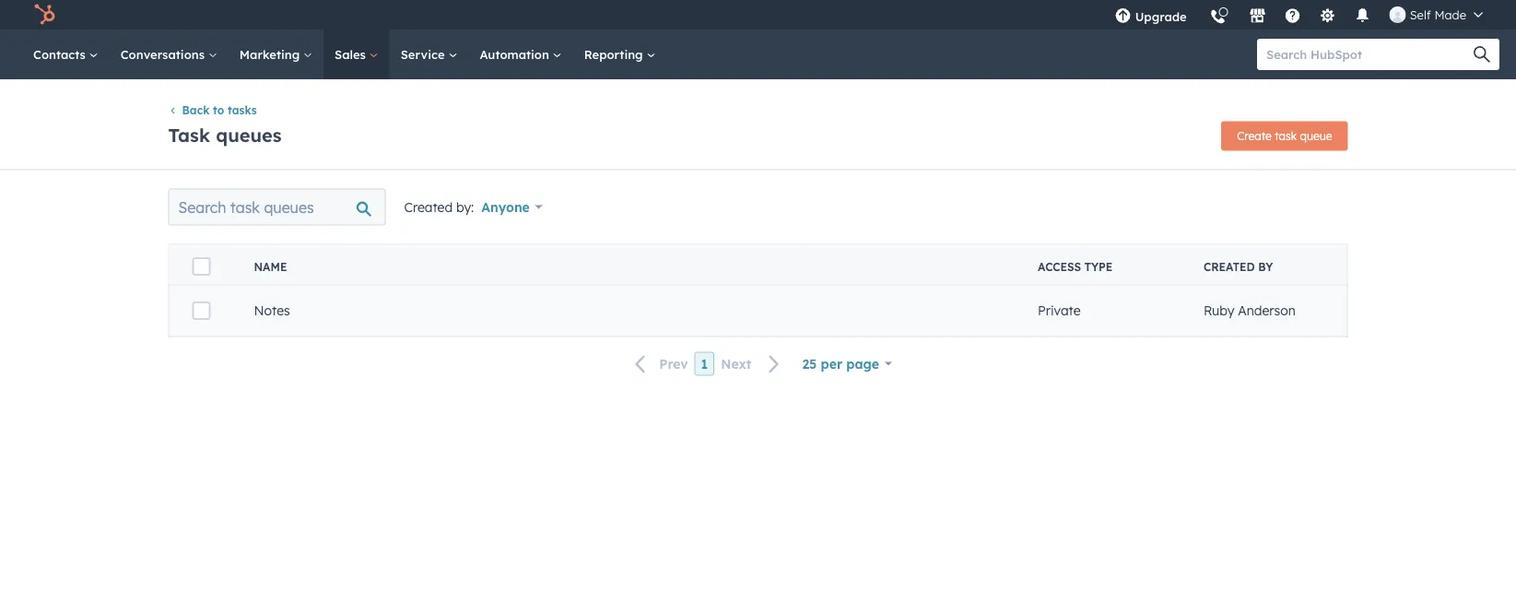 Task type: vqa. For each thing, say whether or not it's contained in the screenshot.
the middle the on
no



Task type: locate. For each thing, give the bounding box(es) containing it.
task
[[1275, 129, 1298, 143]]

task
[[168, 123, 210, 146]]

pagination navigation
[[624, 352, 791, 376]]

created by
[[1204, 259, 1274, 273]]

automation
[[480, 47, 553, 62]]

1 vertical spatial created
[[1204, 259, 1256, 273]]

marketing
[[240, 47, 303, 62]]

delete
[[1061, 316, 1095, 329]]

0 horizontal spatial created
[[404, 199, 453, 215]]

created left by
[[1204, 259, 1256, 273]]

self
[[1410, 7, 1432, 22]]

notifications button
[[1348, 0, 1379, 30]]

contacts
[[33, 47, 89, 62]]

conversations link
[[109, 30, 228, 79]]

notifications image
[[1355, 8, 1372, 25]]

1 horizontal spatial created
[[1204, 259, 1256, 273]]

hubspot link
[[22, 4, 69, 26]]

ruby anderson
[[1204, 303, 1296, 319]]

conversations
[[121, 47, 208, 62]]

ruby anderson image
[[1390, 6, 1407, 23]]

created left by:
[[404, 199, 453, 215]]

created
[[404, 199, 453, 215], [1204, 259, 1256, 273]]

tasks
[[228, 103, 257, 117]]

notes
[[254, 303, 290, 319]]

1 button
[[695, 352, 715, 376]]

menu
[[1104, 0, 1495, 36]]

create
[[1238, 129, 1272, 143]]

queues
[[216, 123, 282, 146]]

settings image
[[1320, 8, 1337, 25]]

contacts link
[[22, 30, 109, 79]]

help image
[[1285, 8, 1302, 25]]

back
[[182, 103, 210, 117]]

self made button
[[1379, 0, 1495, 30]]

created for created by
[[1204, 259, 1256, 273]]

access
[[1038, 259, 1082, 273]]

back to tasks link
[[168, 103, 257, 117]]

task queues
[[168, 123, 282, 146]]

search image
[[1474, 46, 1491, 63]]

reporting link
[[573, 30, 667, 79]]

service
[[401, 47, 448, 62]]

queue
[[1301, 129, 1333, 143]]

delete button
[[1049, 311, 1107, 335]]

1
[[701, 355, 708, 372]]

next button
[[715, 352, 791, 376]]

create task queue
[[1238, 129, 1333, 143]]

task queues banner
[[168, 116, 1349, 151]]

anyone button
[[482, 194, 543, 220]]

marketplaces button
[[1239, 0, 1278, 30]]

0 vertical spatial created
[[404, 199, 453, 215]]

upgrade
[[1136, 9, 1187, 24]]

type
[[1085, 259, 1113, 273]]

marketing link
[[228, 30, 324, 79]]



Task type: describe. For each thing, give the bounding box(es) containing it.
by:
[[456, 199, 474, 215]]

calling icon image
[[1210, 9, 1227, 26]]

calling icon button
[[1203, 2, 1234, 29]]

create task queue link
[[1222, 121, 1349, 151]]

to
[[213, 103, 224, 117]]

by
[[1259, 259, 1274, 273]]

25 per page button
[[803, 351, 892, 377]]

sales link
[[324, 30, 390, 79]]

Search task queues search field
[[168, 188, 386, 225]]

access type
[[1038, 259, 1113, 273]]

reporting
[[584, 47, 647, 62]]

25
[[803, 355, 817, 372]]

help button
[[1278, 0, 1309, 30]]

25 per page
[[803, 355, 880, 372]]

prev
[[659, 356, 688, 372]]

created by:
[[404, 199, 474, 215]]

anderson
[[1239, 303, 1296, 319]]

marketplaces image
[[1250, 8, 1267, 25]]

self made
[[1410, 7, 1467, 22]]

service link
[[390, 30, 469, 79]]

sales
[[335, 47, 369, 62]]

per
[[821, 355, 843, 372]]

notes delete
[[254, 303, 1095, 329]]

back to tasks
[[182, 103, 257, 117]]

ruby
[[1204, 303, 1235, 319]]

automation link
[[469, 30, 573, 79]]

page
[[847, 355, 880, 372]]

prev button
[[624, 352, 695, 376]]

hubspot image
[[33, 4, 55, 26]]

Search HubSpot search field
[[1258, 39, 1484, 70]]

anyone
[[482, 199, 530, 215]]

search button
[[1465, 39, 1500, 70]]

settings link
[[1309, 0, 1348, 30]]

created for created by:
[[404, 199, 453, 215]]

upgrade image
[[1115, 8, 1132, 25]]

made
[[1435, 7, 1467, 22]]

name
[[254, 259, 287, 273]]

private
[[1038, 303, 1081, 319]]

next
[[721, 356, 752, 372]]

menu containing self made
[[1104, 0, 1495, 36]]



